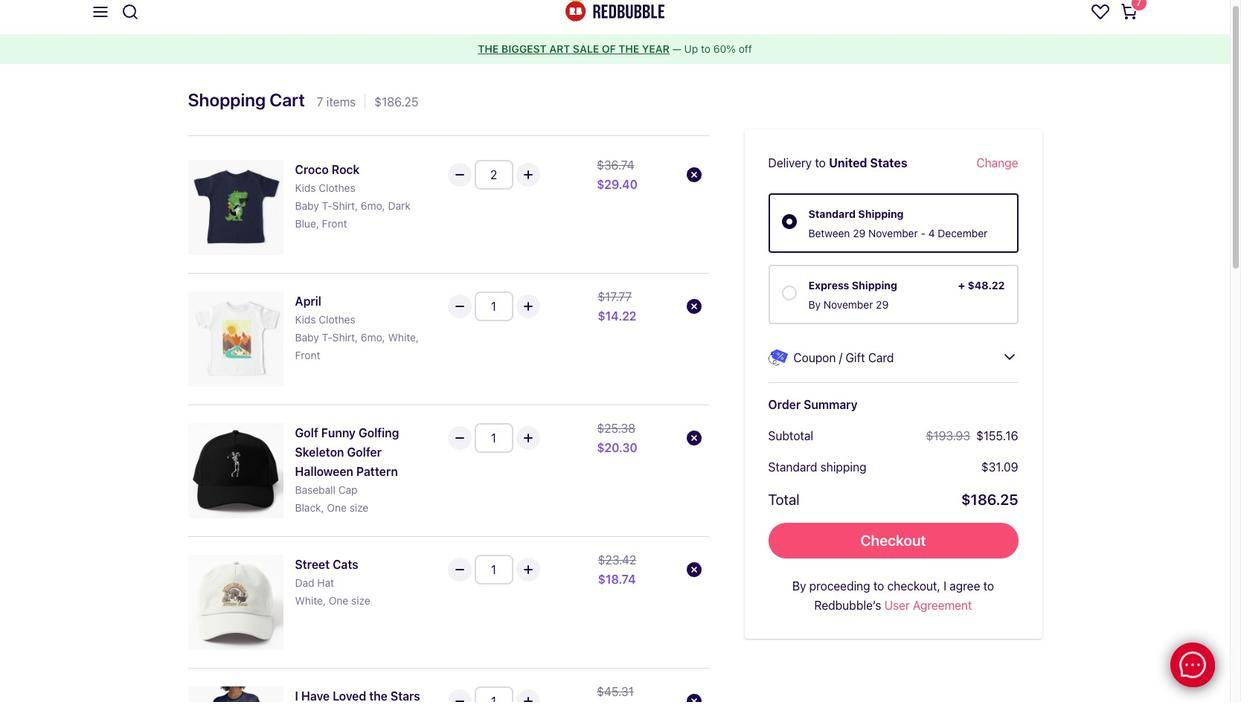 Task type: describe. For each thing, give the bounding box(es) containing it.
6mo, inside 'croco rock kids clothes baby t-shirt, 6mo, dark blue, front'
[[361, 199, 385, 212]]

april image
[[188, 292, 283, 387]]

5 quantity number field from the top
[[475, 687, 513, 703]]

express shipping by november 29
[[809, 279, 898, 311]]

standard shipping
[[769, 461, 867, 474]]

open chat image
[[1185, 657, 1205, 678]]

standard for standard shipping between 29 november - 4 december
[[809, 207, 856, 220]]

november inside express shipping by november 29
[[824, 298, 874, 311]]

gift
[[846, 351, 866, 365]]

i have loved the stars too fondly image
[[188, 687, 283, 703]]

none radio inside order summary element
[[782, 285, 797, 300]]

one inside street cats dad hat white, one size
[[329, 595, 349, 607]]

the biggest art sale of the year link
[[478, 42, 670, 55]]

$23.42 $18.74
[[598, 554, 637, 586]]

front inside 'croco rock kids clothes baby t-shirt, 6mo, dark blue, front'
[[322, 217, 347, 230]]

baby inside 'croco rock kids clothes baby t-shirt, 6mo, dark blue, front'
[[295, 199, 319, 212]]

november inside the standard shipping between 29 november - 4 december
[[869, 227, 919, 239]]

december
[[938, 227, 988, 239]]

7 items
[[317, 95, 356, 108]]

—
[[673, 42, 682, 55]]

to left united
[[816, 156, 826, 169]]

items
[[327, 95, 356, 108]]

user
[[885, 599, 910, 612]]

7
[[317, 95, 324, 108]]

dad
[[295, 577, 315, 589]]

+
[[959, 279, 966, 292]]

rock
[[332, 163, 360, 176]]

$48.22
[[968, 279, 1006, 292]]

redbubble's
[[815, 599, 882, 612]]

to right up at right
[[701, 42, 711, 55]]

coupon / gift card
[[794, 351, 895, 365]]

to left checkout,
[[874, 580, 885, 593]]

$20.30
[[597, 441, 638, 455]]

+ $48.22
[[959, 279, 1006, 292]]

front inside april kids clothes baby t-shirt, 6mo, white, front
[[295, 349, 320, 362]]

delivery to united states
[[769, 156, 908, 169]]

order
[[769, 398, 801, 411]]

-
[[921, 227, 926, 239]]

t- inside 'croco rock kids clothes baby t-shirt, 6mo, dark blue, front'
[[322, 199, 333, 212]]

croco rock image
[[188, 160, 283, 255]]

cart
[[270, 89, 305, 110]]

$17.77
[[598, 290, 632, 303]]

pattern
[[357, 465, 398, 478]]

express
[[809, 279, 850, 292]]

to right the agree
[[984, 580, 995, 593]]

$29.40
[[597, 178, 638, 191]]

kids inside 'croco rock kids clothes baby t-shirt, 6mo, dark blue, front'
[[295, 181, 316, 194]]

the biggest art sale of the year — up to 60% off
[[478, 42, 753, 55]]

baseball
[[295, 484, 336, 496]]

$36.74 $29.40
[[597, 158, 638, 191]]

none radio inside order summary element
[[782, 213, 797, 228]]

coupon / gift card button
[[769, 348, 1019, 368]]

shipping for 29
[[852, 279, 898, 292]]

united
[[829, 156, 868, 169]]

white, inside april kids clothes baby t-shirt, 6mo, white, front
[[388, 331, 419, 344]]

$31.09
[[982, 461, 1019, 474]]

$18.74
[[598, 573, 636, 586]]

i
[[944, 580, 947, 593]]

by inside by proceeding to checkout, i agree to redbubble's
[[793, 580, 807, 593]]

$17.77 $14.22
[[598, 290, 637, 323]]

halloween
[[295, 465, 354, 478]]

card
[[869, 351, 895, 365]]

agree
[[950, 580, 981, 593]]

shipping for november
[[859, 207, 904, 220]]

standard shipping between 29 november - 4 december
[[809, 207, 988, 239]]

4
[[929, 227, 936, 239]]

april
[[295, 295, 322, 308]]

shipping
[[821, 461, 867, 474]]

by proceeding to checkout, i agree to redbubble's
[[793, 580, 995, 612]]

art
[[550, 42, 571, 55]]

baby inside april kids clothes baby t-shirt, 6mo, white, front
[[295, 331, 319, 344]]

change
[[977, 156, 1019, 169]]

golf funny golfing skeleton golfer halloween pattern baseball cap black, one size
[[295, 426, 399, 514]]

$193.93 $155.16
[[927, 429, 1019, 443]]

60%
[[714, 42, 736, 55]]

user agreement
[[885, 599, 973, 612]]

skeleton
[[295, 446, 344, 459]]

size inside golf funny golfing skeleton golfer halloween pattern baseball cap black, one size
[[350, 502, 369, 514]]

1 the from the left
[[478, 42, 499, 55]]

of
[[602, 42, 616, 55]]

clothes inside april kids clothes baby t-shirt, 6mo, white, front
[[319, 313, 356, 326]]

summary
[[804, 398, 858, 411]]

hat
[[317, 577, 334, 589]]

street
[[295, 558, 330, 572]]



Task type: vqa. For each thing, say whether or not it's contained in the screenshot.
'Dark'
yes



Task type: locate. For each thing, give the bounding box(es) containing it.
shipping down states
[[859, 207, 904, 220]]

shipping
[[859, 207, 904, 220], [852, 279, 898, 292]]

shirt, down april "link"
[[333, 331, 358, 344]]

1 vertical spatial 6mo,
[[361, 331, 385, 344]]

by inside express shipping by november 29
[[809, 298, 821, 311]]

baby
[[295, 199, 319, 212], [295, 331, 319, 344]]

standard inside the standard shipping between 29 november - 4 december
[[809, 207, 856, 220]]

funny
[[321, 426, 356, 440]]

6mo, down april "link"
[[361, 331, 385, 344]]

standard down subtotal
[[769, 461, 818, 474]]

$25.38 $20.30
[[597, 422, 638, 455]]

0 vertical spatial november
[[869, 227, 919, 239]]

baby up the blue,
[[295, 199, 319, 212]]

1 vertical spatial front
[[295, 349, 320, 362]]

by
[[809, 298, 821, 311], [793, 580, 807, 593]]

2 the from the left
[[619, 42, 640, 55]]

croco
[[295, 163, 329, 176]]

1 clothes from the top
[[319, 181, 356, 194]]

golfing
[[359, 426, 399, 440]]

1 horizontal spatial 29
[[876, 298, 889, 311]]

checkout,
[[888, 580, 941, 593]]

2 clothes from the top
[[319, 313, 356, 326]]

quantity number field for $18.74
[[475, 555, 513, 585]]

2 6mo, from the top
[[361, 331, 385, 344]]

1 vertical spatial standard
[[769, 461, 818, 474]]

0 vertical spatial 29
[[853, 227, 866, 239]]

april link
[[295, 292, 426, 311]]

1 kids from the top
[[295, 181, 316, 194]]

front down april
[[295, 349, 320, 362]]

user agreement element
[[769, 577, 1019, 615]]

3 quantity number field from the top
[[475, 423, 513, 453]]

0 vertical spatial front
[[322, 217, 347, 230]]

1 quantity number field from the top
[[475, 160, 513, 190]]

1 vertical spatial baby
[[295, 331, 319, 344]]

white, down dad on the bottom of page
[[295, 595, 326, 607]]

white,
[[388, 331, 419, 344], [295, 595, 326, 607]]

29 right between at the top
[[853, 227, 866, 239]]

shipping inside express shipping by november 29
[[852, 279, 898, 292]]

0 horizontal spatial white,
[[295, 595, 326, 607]]

1 baby from the top
[[295, 199, 319, 212]]

the
[[478, 42, 499, 55], [619, 42, 640, 55]]

$36.74
[[597, 158, 635, 172]]

shirt, inside 'croco rock kids clothes baby t-shirt, 6mo, dark blue, front'
[[333, 199, 358, 212]]

shopping
[[188, 89, 266, 110]]

order summary
[[769, 398, 858, 411]]

shipping right express
[[852, 279, 898, 292]]

baby down april
[[295, 331, 319, 344]]

1 shirt, from the top
[[333, 199, 358, 212]]

coupon
[[794, 351, 836, 365]]

size inside street cats dad hat white, one size
[[351, 595, 371, 607]]

0 horizontal spatial the
[[478, 42, 499, 55]]

t- down croco
[[322, 199, 333, 212]]

proceeding
[[810, 580, 871, 593]]

white, down april "link"
[[388, 331, 419, 344]]

golf funny golfing skeleton golfer halloween pattern link
[[295, 423, 426, 481]]

$193.93
[[927, 429, 971, 443]]

None radio
[[782, 213, 797, 228]]

$186.25 right items
[[375, 95, 419, 108]]

street cats dad hat white, one size
[[295, 558, 371, 607]]

1 horizontal spatial $186.25
[[962, 491, 1019, 508]]

quantity number field for $20.30
[[475, 423, 513, 453]]

1 horizontal spatial the
[[619, 42, 640, 55]]

states
[[871, 156, 908, 169]]

kids down april
[[295, 313, 316, 326]]

0 horizontal spatial 29
[[853, 227, 866, 239]]

t- inside april kids clothes baby t-shirt, 6mo, white, front
[[322, 331, 333, 344]]

29 inside the standard shipping between 29 november - 4 december
[[853, 227, 866, 239]]

street cats link
[[295, 555, 426, 575]]

29 up card
[[876, 298, 889, 311]]

street cats image
[[188, 555, 283, 650]]

1 vertical spatial one
[[329, 595, 349, 607]]

Quantity number field
[[475, 160, 513, 190], [475, 292, 513, 321], [475, 423, 513, 453], [475, 555, 513, 585], [475, 687, 513, 703]]

1 vertical spatial size
[[351, 595, 371, 607]]

front right the blue,
[[322, 217, 347, 230]]

delivery
[[769, 156, 812, 169]]

2 quantity number field from the top
[[475, 292, 513, 321]]

2 shirt, from the top
[[333, 331, 358, 344]]

1 vertical spatial by
[[793, 580, 807, 593]]

0 horizontal spatial $186.25
[[375, 95, 419, 108]]

standard for standard shipping
[[769, 461, 818, 474]]

golf funny golfing skeleton golfer halloween pattern image
[[188, 423, 283, 519]]

order summary element
[[745, 129, 1043, 639]]

4 quantity number field from the top
[[475, 555, 513, 585]]

None radio
[[782, 285, 797, 300]]

1 vertical spatial kids
[[295, 313, 316, 326]]

1 vertical spatial $186.25
[[962, 491, 1019, 508]]

0 vertical spatial t-
[[322, 199, 333, 212]]

t- down april "link"
[[322, 331, 333, 344]]

1 vertical spatial clothes
[[319, 313, 356, 326]]

april kids clothes baby t-shirt, 6mo, white, front
[[295, 295, 419, 362]]

by down express
[[809, 298, 821, 311]]

0 vertical spatial shirt,
[[333, 199, 358, 212]]

0 vertical spatial 6mo,
[[361, 199, 385, 212]]

0 horizontal spatial front
[[295, 349, 320, 362]]

t-
[[322, 199, 333, 212], [322, 331, 333, 344]]

cats
[[333, 558, 359, 572]]

sale
[[573, 42, 600, 55]]

one
[[327, 502, 347, 514], [329, 595, 349, 607]]

total
[[769, 491, 800, 508]]

$25.38
[[597, 422, 636, 435]]

the right of
[[619, 42, 640, 55]]

shirt, down rock
[[333, 199, 358, 212]]

6mo, left dark
[[361, 199, 385, 212]]

kids down croco
[[295, 181, 316, 194]]

0 vertical spatial one
[[327, 502, 347, 514]]

1 horizontal spatial by
[[809, 298, 821, 311]]

by left proceeding
[[793, 580, 807, 593]]

agreement
[[914, 599, 973, 612]]

november
[[869, 227, 919, 239], [824, 298, 874, 311]]

1 vertical spatial shirt,
[[333, 331, 358, 344]]

1 t- from the top
[[322, 199, 333, 212]]

shirt, inside april kids clothes baby t-shirt, 6mo, white, front
[[333, 331, 358, 344]]

6mo, inside april kids clothes baby t-shirt, 6mo, white, front
[[361, 331, 385, 344]]

1 vertical spatial white,
[[295, 595, 326, 607]]

$186.25 down $31.09
[[962, 491, 1019, 508]]

november down express
[[824, 298, 874, 311]]

$14.22
[[598, 309, 637, 323]]

biggest
[[502, 42, 547, 55]]

croco rock kids clothes baby t-shirt, 6mo, dark blue, front
[[295, 163, 411, 230]]

november left "-"
[[869, 227, 919, 239]]

0 vertical spatial size
[[350, 502, 369, 514]]

golf
[[295, 426, 319, 440]]

0 vertical spatial kids
[[295, 181, 316, 194]]

white, inside street cats dad hat white, one size
[[295, 595, 326, 607]]

one down hat
[[329, 595, 349, 607]]

0 vertical spatial clothes
[[319, 181, 356, 194]]

user agreement link
[[885, 596, 973, 615]]

change button
[[977, 153, 1019, 172]]

golfer
[[347, 446, 382, 459]]

0 vertical spatial baby
[[295, 199, 319, 212]]

cost summary element
[[769, 426, 1019, 511]]

blue,
[[295, 217, 319, 230]]

the left 'biggest'
[[478, 42, 499, 55]]

/
[[840, 351, 843, 365]]

0 horizontal spatial by
[[793, 580, 807, 593]]

0 vertical spatial $186.25
[[375, 95, 419, 108]]

up
[[685, 42, 699, 55]]

1 6mo, from the top
[[361, 199, 385, 212]]

subtotal
[[769, 429, 814, 443]]

2 t- from the top
[[322, 331, 333, 344]]

shopping cart
[[188, 89, 305, 110]]

0 vertical spatial white,
[[388, 331, 419, 344]]

clothes inside 'croco rock kids clothes baby t-shirt, 6mo, dark blue, front'
[[319, 181, 356, 194]]

clothes down rock
[[319, 181, 356, 194]]

1 horizontal spatial white,
[[388, 331, 419, 344]]

to
[[701, 42, 711, 55], [816, 156, 826, 169], [874, 580, 885, 593], [984, 580, 995, 593]]

standard up between at the top
[[809, 207, 856, 220]]

standard inside cost summary element
[[769, 461, 818, 474]]

0 vertical spatial shipping
[[859, 207, 904, 220]]

size down street cats link
[[351, 595, 371, 607]]

$23.42
[[598, 554, 637, 567]]

croco rock link
[[295, 160, 426, 179]]

1 horizontal spatial front
[[322, 217, 347, 230]]

clothes
[[319, 181, 356, 194], [319, 313, 356, 326]]

cap
[[339, 484, 358, 496]]

size down cap
[[350, 502, 369, 514]]

$45.31
[[597, 685, 634, 699]]

2 kids from the top
[[295, 313, 316, 326]]

one down cap
[[327, 502, 347, 514]]

kids inside april kids clothes baby t-shirt, 6mo, white, front
[[295, 313, 316, 326]]

1 vertical spatial shipping
[[852, 279, 898, 292]]

clothes down april "link"
[[319, 313, 356, 326]]

front
[[322, 217, 347, 230], [295, 349, 320, 362]]

$186.25 inside cost summary element
[[962, 491, 1019, 508]]

shirt,
[[333, 199, 358, 212], [333, 331, 358, 344]]

0 vertical spatial standard
[[809, 207, 856, 220]]

between
[[809, 227, 851, 239]]

$186.25
[[375, 95, 419, 108], [962, 491, 1019, 508]]

29
[[853, 227, 866, 239], [876, 298, 889, 311]]

29 inside express shipping by november 29
[[876, 298, 889, 311]]

2 baby from the top
[[295, 331, 319, 344]]

1 vertical spatial november
[[824, 298, 874, 311]]

$155.16
[[977, 429, 1019, 443]]

quantity number field for $29.40
[[475, 160, 513, 190]]

1 vertical spatial t-
[[322, 331, 333, 344]]

one inside golf funny golfing skeleton golfer halloween pattern baseball cap black, one size
[[327, 502, 347, 514]]

line items in cart element
[[188, 142, 709, 703]]

dark
[[388, 199, 411, 212]]

6mo,
[[361, 199, 385, 212], [361, 331, 385, 344]]

year
[[642, 42, 670, 55]]

shipping inside the standard shipping between 29 november - 4 december
[[859, 207, 904, 220]]

1 vertical spatial 29
[[876, 298, 889, 311]]

0 vertical spatial by
[[809, 298, 821, 311]]

quantity number field for $14.22
[[475, 292, 513, 321]]

off
[[739, 42, 753, 55]]

black,
[[295, 502, 324, 514]]



